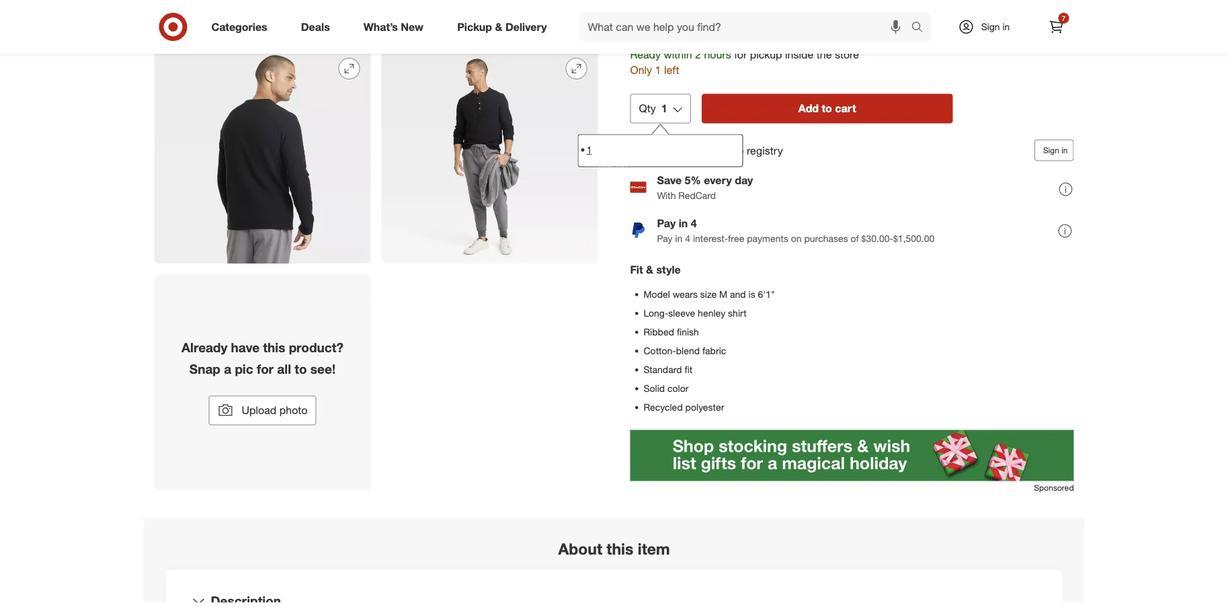 Task type: vqa. For each thing, say whether or not it's contained in the screenshot.
topmost &
yes



Task type: describe. For each thing, give the bounding box(es) containing it.
store
[[835, 48, 860, 61]]

save
[[657, 174, 682, 187]]

see!
[[311, 361, 336, 377]]

already
[[182, 340, 228, 355]]

1 inside ready within 2 hours for pickup inside the store only 1 left
[[655, 63, 661, 77]]

sign in button
[[1035, 140, 1074, 161]]

fit
[[631, 263, 643, 277]]

qty
[[639, 102, 656, 115]]

categories
[[212, 20, 267, 33]]

shirt
[[728, 307, 747, 319]]

hours
[[704, 48, 732, 61]]

is
[[749, 288, 756, 300]]

snap
[[190, 361, 221, 377]]

deals
[[301, 20, 330, 33]]

create
[[657, 144, 690, 157]]

men&#39;s long sleeve textured henley shirt - goodfellow &#38; co&#8482;, 2 of 5 image
[[154, 47, 371, 264]]

0 vertical spatial 4
[[691, 217, 697, 230]]

1 pay from the top
[[657, 217, 676, 230]]

pic
[[235, 361, 253, 377]]

redcard
[[679, 189, 716, 201]]

up
[[656, 27, 669, 40]]

and
[[730, 288, 746, 300]]

size
[[701, 288, 717, 300]]

photo
[[280, 404, 308, 417]]

fit
[[685, 364, 693, 375]]

long-
[[644, 307, 669, 319]]

a
[[224, 361, 231, 377]]

standard
[[644, 364, 682, 375]]

the
[[817, 48, 832, 61]]

to inside button
[[822, 102, 833, 115]]

7 link
[[1042, 12, 1072, 42]]

recycled
[[644, 401, 683, 413]]

ribbed finish
[[644, 326, 699, 338]]

inside
[[786, 48, 814, 61]]

ready within 2 hours for pickup inside the store only 1 left
[[631, 48, 860, 77]]

search
[[906, 22, 938, 35]]

pick
[[631, 27, 653, 40]]

cotton-
[[644, 345, 676, 357]]

cart
[[836, 102, 857, 115]]

pick up at charlotte east
[[631, 27, 759, 40]]

long-sleeve henley shirt
[[644, 307, 747, 319]]

manage
[[705, 144, 744, 157]]

add to cart
[[799, 102, 857, 115]]

create or manage registry
[[657, 144, 783, 157]]

upload photo
[[242, 404, 308, 417]]

upload
[[242, 404, 277, 417]]

color
[[668, 382, 689, 394]]

charlotte east button
[[685, 26, 759, 42]]

charlotte
[[685, 27, 733, 40]]

fit & style
[[631, 263, 681, 277]]

ribbed
[[644, 326, 675, 338]]

upload photo button
[[209, 396, 316, 426]]

1 horizontal spatial this
[[607, 539, 634, 558]]

6'1"
[[758, 288, 775, 300]]

registry
[[747, 144, 783, 157]]



Task type: locate. For each thing, give the bounding box(es) containing it.
in
[[1003, 21, 1010, 33], [1062, 145, 1068, 156], [679, 217, 688, 230], [676, 232, 683, 244]]

1 vertical spatial this
[[607, 539, 634, 558]]

sign in
[[982, 21, 1010, 33], [1044, 145, 1068, 156]]

0 horizontal spatial to
[[295, 361, 307, 377]]

solid
[[644, 382, 665, 394]]

to right "all"
[[295, 361, 307, 377]]

blend
[[676, 345, 700, 357]]

& inside "link"
[[495, 20, 503, 33]]

at
[[672, 27, 682, 40]]

0 horizontal spatial sign
[[982, 21, 1001, 33]]

pay down with
[[657, 217, 676, 230]]

sponsored
[[1035, 483, 1074, 493]]

for
[[735, 48, 747, 61], [257, 361, 274, 377]]

sign
[[982, 21, 1001, 33], [1044, 145, 1060, 156]]

solid color
[[644, 382, 689, 394]]

1
[[655, 63, 661, 77], [662, 102, 668, 115], [587, 144, 592, 156]]

0 vertical spatial sign in
[[982, 21, 1010, 33]]

sign in inside button
[[1044, 145, 1068, 156]]

in inside button
[[1062, 145, 1068, 156]]

for left "all"
[[257, 361, 274, 377]]

categories link
[[200, 12, 284, 42]]

this up "all"
[[263, 340, 285, 355]]

this inside already have this product? snap a pic for all to see!
[[263, 340, 285, 355]]

1 vertical spatial sign
[[1044, 145, 1060, 156]]

1 horizontal spatial &
[[646, 263, 654, 277]]

qty 1
[[639, 102, 668, 115]]

already have this product? snap a pic for all to see!
[[182, 340, 344, 377]]

to right add
[[822, 102, 833, 115]]

model
[[644, 288, 670, 300]]

to inside already have this product? snap a pic for all to see!
[[295, 361, 307, 377]]

0 horizontal spatial this
[[263, 340, 285, 355]]

pickup
[[457, 20, 492, 33]]

ready
[[631, 48, 661, 61]]

1 horizontal spatial sign
[[1044, 145, 1060, 156]]

delivery
[[506, 20, 547, 33]]

2 vertical spatial 1
[[587, 144, 592, 156]]

sign inside button
[[1044, 145, 1060, 156]]

new
[[401, 20, 424, 33]]

2 pay from the top
[[657, 232, 673, 244]]

product?
[[289, 340, 344, 355]]

1 horizontal spatial sign in
[[1044, 145, 1068, 156]]

1 vertical spatial sign in
[[1044, 145, 1068, 156]]

add
[[799, 102, 819, 115]]

0 vertical spatial sign
[[982, 21, 1001, 33]]

on
[[792, 232, 802, 244]]

left
[[664, 63, 680, 77]]

purchases
[[805, 232, 849, 244]]

1 vertical spatial to
[[295, 361, 307, 377]]

what's new
[[364, 20, 424, 33]]

0 horizontal spatial for
[[257, 361, 274, 377]]

day
[[735, 174, 753, 187]]

for down east
[[735, 48, 747, 61]]

for inside ready within 2 hours for pickup inside the store only 1 left
[[735, 48, 747, 61]]

sleeve
[[669, 307, 696, 319]]

sign in link
[[947, 12, 1031, 42]]

henley
[[698, 307, 726, 319]]

this
[[263, 340, 285, 355], [607, 539, 634, 558]]

about
[[558, 539, 603, 558]]

1 vertical spatial pay
[[657, 232, 673, 244]]

4 up interest-
[[691, 217, 697, 230]]

& right pickup
[[495, 20, 503, 33]]

0 vertical spatial pay
[[657, 217, 676, 230]]

7
[[1062, 14, 1066, 22]]

model wears size m and is 6'1"
[[644, 288, 775, 300]]

cotton-blend fabric
[[644, 345, 727, 357]]

0 horizontal spatial sign in
[[982, 21, 1010, 33]]

men&#39;s long sleeve textured henley shirt - goodfellow &#38; co&#8482;, 1 of 5 image
[[154, 0, 598, 36]]

within
[[664, 48, 692, 61]]

or
[[693, 144, 702, 157]]

& right fit
[[646, 263, 654, 277]]

every
[[704, 174, 732, 187]]

What can we help you find? suggestions appear below search field
[[580, 12, 915, 42]]

1 link
[[587, 135, 735, 165]]

$30.00-
[[862, 232, 894, 244]]

pay up the 'style'
[[657, 232, 673, 244]]

advertisement region
[[631, 430, 1074, 481]]

style
[[657, 263, 681, 277]]

$1,500.00
[[894, 232, 935, 244]]

2
[[695, 48, 701, 61]]

5%
[[685, 174, 701, 187]]

standard fit
[[644, 364, 693, 375]]

1 horizontal spatial to
[[822, 102, 833, 115]]

1 vertical spatial 4
[[686, 232, 691, 244]]

pickup
[[750, 48, 783, 61]]

m
[[720, 288, 728, 300]]

free
[[728, 232, 745, 244]]

pickup & delivery link
[[446, 12, 564, 42]]

search button
[[906, 12, 938, 44]]

this left item
[[607, 539, 634, 558]]

0 horizontal spatial &
[[495, 20, 503, 33]]

for inside already have this product? snap a pic for all to see!
[[257, 361, 274, 377]]

1 horizontal spatial for
[[735, 48, 747, 61]]

item
[[638, 539, 670, 558]]

about this item
[[558, 539, 670, 558]]

deals link
[[290, 12, 347, 42]]

wears
[[673, 288, 698, 300]]

what's new link
[[352, 12, 441, 42]]

polyester
[[686, 401, 725, 413]]

pickup & delivery
[[457, 20, 547, 33]]

4 left interest-
[[686, 232, 691, 244]]

& for pickup
[[495, 20, 503, 33]]

recycled polyester
[[644, 401, 725, 413]]

interest-
[[693, 232, 728, 244]]

1 vertical spatial 1
[[662, 102, 668, 115]]

1 vertical spatial for
[[257, 361, 274, 377]]

&
[[495, 20, 503, 33], [646, 263, 654, 277]]

0 vertical spatial 1
[[655, 63, 661, 77]]

save 5% every day with redcard
[[657, 174, 753, 201]]

0 vertical spatial for
[[735, 48, 747, 61]]

image gallery element
[[154, 0, 598, 491]]

men&#39;s long sleeve textured henley shirt - goodfellow &#38; co&#8482;, 3 of 5 image
[[382, 47, 598, 264]]

to
[[822, 102, 833, 115], [295, 361, 307, 377]]

only
[[631, 63, 652, 77]]

add to cart button
[[702, 94, 953, 124]]

east
[[736, 27, 759, 40]]

1 vertical spatial &
[[646, 263, 654, 277]]

1 inside the 1 link
[[587, 144, 592, 156]]

0 vertical spatial to
[[822, 102, 833, 115]]

0 vertical spatial this
[[263, 340, 285, 355]]

all
[[277, 361, 291, 377]]

have
[[231, 340, 260, 355]]

& for fit
[[646, 263, 654, 277]]

pay in 4 pay in 4 interest-free payments on purchases of $30.00-$1,500.00
[[657, 217, 935, 244]]

of
[[851, 232, 859, 244]]

0 vertical spatial &
[[495, 20, 503, 33]]

what's
[[364, 20, 398, 33]]



